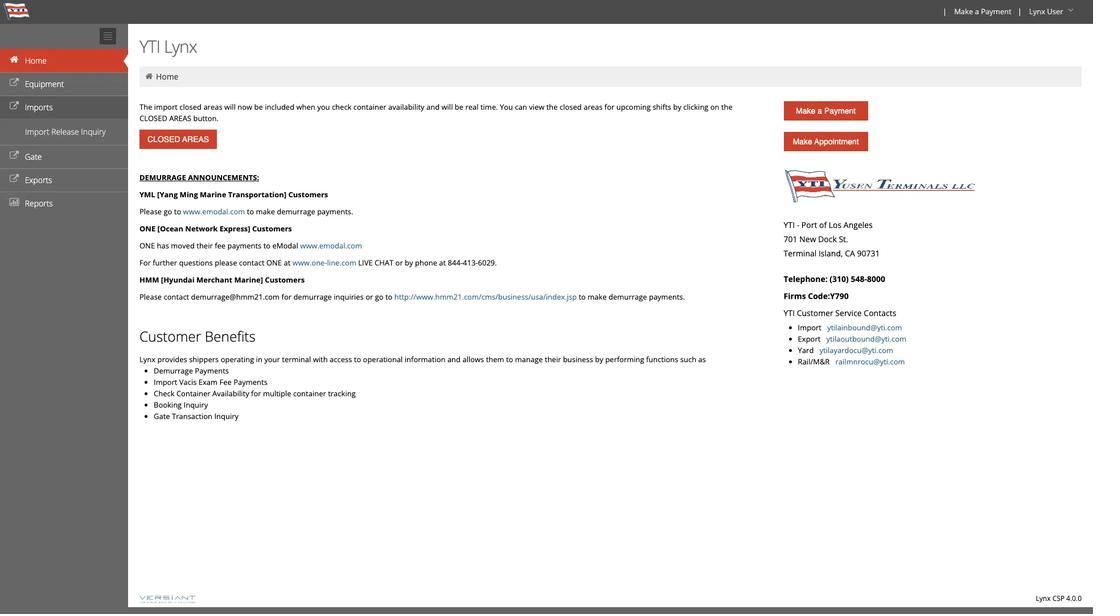 Task type: locate. For each thing, give the bounding box(es) containing it.
gate down booking
[[154, 412, 170, 422]]

0 horizontal spatial make a payment link
[[784, 101, 868, 121]]

0 vertical spatial their
[[197, 241, 213, 251]]

0 vertical spatial external link image
[[9, 79, 20, 87]]

be right now
[[254, 102, 263, 112]]

their inside "lynx provides shippers operating in your terminal with access to operational information and allows them to manage their business by performing functions such as demurrage payments import vacis exam fee payments check container availability for multiple container tracking booking inquiry gate transaction inquiry"
[[545, 355, 561, 365]]

1 vertical spatial yti
[[784, 220, 795, 231]]

1 external link image from the top
[[9, 152, 20, 160]]

one left [ocean
[[140, 224, 156, 234]]

by left phone at the top of page
[[405, 258, 413, 268]]

one down emodal
[[266, 258, 282, 268]]

1 vertical spatial external link image
[[9, 102, 20, 110]]

1 vertical spatial make a payment
[[796, 106, 856, 116]]

import
[[154, 102, 178, 112]]

1 horizontal spatial areas
[[584, 102, 603, 112]]

1 vertical spatial external link image
[[9, 175, 20, 183]]

0 vertical spatial one
[[140, 224, 156, 234]]

inquiry right release
[[81, 126, 106, 137]]

1 vertical spatial one
[[140, 241, 155, 251]]

gate
[[25, 151, 42, 162], [154, 412, 170, 422]]

payments
[[227, 241, 262, 251]]

st.
[[839, 234, 848, 245]]

4.0.0
[[1067, 594, 1082, 604]]

2 areas from the left
[[584, 102, 603, 112]]

2 vertical spatial for
[[251, 389, 261, 399]]

customers right the 'transportation]'
[[288, 190, 328, 200]]

contact
[[239, 258, 265, 268], [164, 292, 189, 302]]

with
[[313, 355, 328, 365]]

1 areas from the left
[[203, 102, 222, 112]]

container left 'tracking'
[[293, 389, 326, 399]]

2 vertical spatial make
[[793, 137, 812, 146]]

container right check
[[353, 102, 386, 112]]

phone
[[415, 258, 437, 268]]

line.com
[[327, 258, 356, 268]]

external link image inside "exports" 'link'
[[9, 175, 20, 183]]

1 horizontal spatial import
[[154, 378, 177, 388]]

and left allows
[[447, 355, 461, 365]]

manage
[[515, 355, 543, 365]]

0 vertical spatial container
[[353, 102, 386, 112]]

1 horizontal spatial or
[[396, 258, 403, 268]]

fee
[[215, 241, 226, 251]]

and
[[426, 102, 440, 112], [447, 355, 461, 365]]

1 vertical spatial payment
[[824, 106, 856, 116]]

external link image for imports
[[9, 102, 20, 110]]

for further questions please contact one at www.one-line.com live chat or by phone at 844-413-6029.
[[140, 258, 497, 268]]

external link image inside "gate" link
[[9, 152, 20, 160]]

can
[[515, 102, 527, 112]]

0 horizontal spatial will
[[224, 102, 236, 112]]

closed up areas
[[179, 102, 202, 112]]

for left multiple at the bottom
[[251, 389, 261, 399]]

information
[[405, 355, 446, 365]]

yti left -
[[784, 220, 795, 231]]

make appointment
[[793, 137, 859, 146]]

1 vertical spatial customer
[[140, 327, 201, 346]]

at down emodal
[[284, 258, 291, 268]]

1 vertical spatial go
[[375, 292, 384, 302]]

2 horizontal spatial inquiry
[[214, 412, 239, 422]]

2 horizontal spatial by
[[673, 102, 682, 112]]

inquiry down availability
[[214, 412, 239, 422]]

customer up provides
[[140, 327, 201, 346]]

please down yml
[[140, 207, 162, 217]]

1 horizontal spatial for
[[282, 292, 292, 302]]

the right view
[[546, 102, 558, 112]]

1 be from the left
[[254, 102, 263, 112]]

or right inquiries
[[366, 292, 373, 302]]

1 horizontal spatial inquiry
[[184, 400, 208, 411]]

1 external link image from the top
[[9, 79, 20, 87]]

their
[[197, 241, 213, 251], [545, 355, 561, 365]]

0 horizontal spatial |
[[943, 6, 947, 17]]

1 please from the top
[[140, 207, 162, 217]]

contact down one has moved their fee payments to emodal www.emodal.com
[[239, 258, 265, 268]]

areas left the upcoming
[[584, 102, 603, 112]]

2 the from the left
[[721, 102, 733, 112]]

0 horizontal spatial the
[[546, 102, 558, 112]]

container inside the import closed areas will now be included when you check container availability and will be real time.  you can view the closed areas for upcoming shifts by clicking on the closed areas button.
[[353, 102, 386, 112]]

one left has
[[140, 241, 155, 251]]

allows
[[463, 355, 484, 365]]

user
[[1047, 6, 1063, 17]]

home right home icon
[[156, 71, 178, 82]]

www.emodal.com link up www.one-line.com link
[[300, 241, 362, 251]]

1 horizontal spatial payment
[[981, 6, 1012, 17]]

0 horizontal spatial a
[[818, 106, 822, 116]]

be
[[254, 102, 263, 112], [455, 102, 464, 112]]

(310)
[[830, 274, 849, 285]]

payments up exam
[[195, 366, 229, 376]]

1 horizontal spatial closed
[[560, 102, 582, 112]]

0 vertical spatial make a payment link
[[949, 0, 1016, 24]]

2 external link image from the top
[[9, 102, 20, 110]]

to
[[174, 207, 181, 217], [247, 207, 254, 217], [263, 241, 271, 251], [385, 292, 393, 302], [579, 292, 586, 302], [354, 355, 361, 365], [506, 355, 513, 365]]

1 horizontal spatial customer
[[797, 308, 833, 319]]

90731
[[857, 248, 880, 259]]

ytilainbound@yti.com
[[827, 323, 902, 333]]

and right availability
[[426, 102, 440, 112]]

0 horizontal spatial import
[[25, 126, 49, 137]]

ming
[[180, 190, 198, 200]]

exports link
[[0, 169, 128, 192]]

telephone:
[[784, 274, 828, 285]]

1 horizontal spatial container
[[353, 102, 386, 112]]

2 vertical spatial import
[[154, 378, 177, 388]]

1 vertical spatial make
[[796, 106, 816, 116]]

1 vertical spatial make
[[588, 292, 607, 302]]

closed right view
[[560, 102, 582, 112]]

home image
[[144, 72, 154, 80]]

lynx user
[[1029, 6, 1063, 17]]

import up check
[[154, 378, 177, 388]]

0 vertical spatial customers
[[288, 190, 328, 200]]

0 horizontal spatial for
[[251, 389, 261, 399]]

0 vertical spatial payments.
[[317, 207, 353, 217]]

1 vertical spatial and
[[447, 355, 461, 365]]

0 horizontal spatial make
[[256, 207, 275, 217]]

inquiry down container
[[184, 400, 208, 411]]

them
[[486, 355, 504, 365]]

areas up button.
[[203, 102, 222, 112]]

0 horizontal spatial their
[[197, 241, 213, 251]]

home link
[[0, 49, 128, 72], [156, 71, 178, 82]]

yti lynx
[[140, 35, 197, 58]]

go down [yang at the left
[[164, 207, 172, 217]]

payments.
[[317, 207, 353, 217], [649, 292, 685, 302]]

railmnrocu@yti.com
[[836, 357, 905, 367]]

yti for yti - port of los angeles 701 new dock st. terminal island, ca 90731
[[784, 220, 795, 231]]

1 vertical spatial please
[[140, 292, 162, 302]]

1 vertical spatial payments.
[[649, 292, 685, 302]]

terminal
[[784, 248, 817, 259]]

0 vertical spatial payment
[[981, 6, 1012, 17]]

0 vertical spatial please
[[140, 207, 162, 217]]

1 horizontal spatial be
[[455, 102, 464, 112]]

1 vertical spatial www.emodal.com
[[300, 241, 362, 251]]

one
[[140, 224, 156, 234], [140, 241, 155, 251], [266, 258, 282, 268]]

www.emodal.com down marine in the left of the page
[[183, 207, 245, 217]]

by right shifts
[[673, 102, 682, 112]]

1 vertical spatial by
[[405, 258, 413, 268]]

please for please contact demurrage@hmm21.com for demurrage inquiries or go to
[[140, 292, 162, 302]]

www.emodal.com up www.one-line.com link
[[300, 241, 362, 251]]

export ytilaoutbound@yti.com yard ytilayardocu@yti.com rail/m&r railmnrocu@yti.com
[[798, 334, 907, 367]]

0 horizontal spatial make a payment
[[796, 106, 856, 116]]

2 | from the left
[[1018, 6, 1022, 17]]

1 horizontal spatial will
[[442, 102, 453, 112]]

lynx inside "lynx provides shippers operating in your terminal with access to operational information and allows them to manage their business by performing functions such as demurrage payments import vacis exam fee payments check container availability for multiple container tracking booking inquiry gate transaction inquiry"
[[140, 355, 155, 365]]

lynx
[[1029, 6, 1045, 17], [164, 35, 197, 58], [140, 355, 155, 365], [1036, 594, 1051, 604]]

button.
[[193, 113, 219, 124]]

1 vertical spatial or
[[366, 292, 373, 302]]

1 vertical spatial contact
[[164, 292, 189, 302]]

1 the from the left
[[546, 102, 558, 112]]

yti down firms
[[784, 308, 795, 319]]

external link image for gate
[[9, 152, 20, 160]]

live
[[358, 258, 373, 268]]

their left fee
[[197, 241, 213, 251]]

their right manage
[[545, 355, 561, 365]]

0 horizontal spatial be
[[254, 102, 263, 112]]

1 vertical spatial a
[[818, 106, 822, 116]]

make a payment
[[954, 6, 1012, 17], [796, 106, 856, 116]]

or
[[396, 258, 403, 268], [366, 292, 373, 302]]

transaction
[[172, 412, 212, 422]]

www.emodal.com
[[183, 207, 245, 217], [300, 241, 362, 251]]

hmm [hyundai merchant marine] customers
[[140, 275, 305, 285]]

payment left lynx user
[[981, 6, 1012, 17]]

customers down www.one-
[[265, 275, 305, 285]]

external link image down home image
[[9, 79, 20, 87]]

0 vertical spatial contact
[[239, 258, 265, 268]]

1 | from the left
[[943, 6, 947, 17]]

0 horizontal spatial areas
[[203, 102, 222, 112]]

payment up appointment
[[824, 106, 856, 116]]

www.emodal.com link down marine in the left of the page
[[183, 207, 245, 217]]

lynx for lynx user
[[1029, 6, 1045, 17]]

1 horizontal spatial the
[[721, 102, 733, 112]]

reports link
[[0, 192, 128, 215]]

please
[[215, 258, 237, 268]]

1 horizontal spatial make a payment
[[954, 6, 1012, 17]]

0 horizontal spatial www.emodal.com
[[183, 207, 245, 217]]

go right inquiries
[[375, 292, 384, 302]]

1 horizontal spatial gate
[[154, 412, 170, 422]]

0 vertical spatial and
[[426, 102, 440, 112]]

lynx csp 4.0.0
[[1036, 594, 1082, 604]]

0 vertical spatial payments
[[195, 366, 229, 376]]

ytilainbound@yti.com link
[[827, 323, 902, 333]]

equipment link
[[0, 72, 128, 96]]

[hyundai
[[161, 275, 195, 285]]

home link up equipment
[[0, 49, 128, 72]]

0 vertical spatial gate
[[25, 151, 42, 162]]

appointment
[[814, 137, 859, 146]]

the
[[140, 102, 152, 112]]

external link image
[[9, 79, 20, 87], [9, 102, 20, 110]]

0 vertical spatial import
[[25, 126, 49, 137]]

1 vertical spatial inquiry
[[184, 400, 208, 411]]

service
[[836, 308, 862, 319]]

home right home image
[[25, 55, 47, 66]]

2 vertical spatial by
[[595, 355, 603, 365]]

2 vertical spatial yti
[[784, 308, 795, 319]]

0 vertical spatial for
[[605, 102, 615, 112]]

inquiry
[[81, 126, 106, 137], [184, 400, 208, 411], [214, 412, 239, 422]]

make appointment link
[[784, 132, 868, 151]]

payment
[[981, 6, 1012, 17], [824, 106, 856, 116]]

angle down image
[[1065, 6, 1077, 14]]

yti up home icon
[[140, 35, 160, 58]]

2 vertical spatial inquiry
[[214, 412, 239, 422]]

your
[[264, 355, 280, 365]]

external link image for exports
[[9, 175, 20, 183]]

0 horizontal spatial at
[[284, 258, 291, 268]]

firms
[[784, 291, 806, 302]]

1 horizontal spatial and
[[447, 355, 461, 365]]

customers for one [ocean network express] customers
[[252, 224, 292, 234]]

at left 844-
[[439, 258, 446, 268]]

will
[[224, 102, 236, 112], [442, 102, 453, 112]]

customer down firms code:y790
[[797, 308, 833, 319]]

0 horizontal spatial payment
[[824, 106, 856, 116]]

import down imports
[[25, 126, 49, 137]]

import up export
[[798, 323, 825, 333]]

for down for further questions please contact one at www.one-line.com live chat or by phone at 844-413-6029.
[[282, 292, 292, 302]]

check
[[332, 102, 352, 112]]

customers up emodal
[[252, 224, 292, 234]]

1 horizontal spatial www.emodal.com link
[[300, 241, 362, 251]]

yti inside the yti - port of los angeles 701 new dock st. terminal island, ca 90731
[[784, 220, 795, 231]]

0 vertical spatial by
[[673, 102, 682, 112]]

None submit
[[140, 130, 217, 149]]

2 please from the top
[[140, 292, 162, 302]]

external link image inside imports link
[[9, 102, 20, 110]]

demurrage announcements:
[[140, 173, 259, 183]]

1 vertical spatial import
[[798, 323, 825, 333]]

the right the on
[[721, 102, 733, 112]]

be left real
[[455, 102, 464, 112]]

or right chat
[[396, 258, 403, 268]]

2 horizontal spatial import
[[798, 323, 825, 333]]

terminal
[[282, 355, 311, 365]]

external link image
[[9, 152, 20, 160], [9, 175, 20, 183]]

contact down [hyundai in the top left of the page
[[164, 292, 189, 302]]

for left the upcoming
[[605, 102, 615, 112]]

0 horizontal spatial container
[[293, 389, 326, 399]]

ytilayardocu@yti.com link
[[820, 346, 893, 356]]

gate up exports
[[25, 151, 42, 162]]

2 external link image from the top
[[9, 175, 20, 183]]

container inside "lynx provides shippers operating in your terminal with access to operational information and allows them to manage their business by performing functions such as demurrage payments import vacis exam fee payments check container availability for multiple container tracking booking inquiry gate transaction inquiry"
[[293, 389, 326, 399]]

merchant
[[196, 275, 232, 285]]

external link image left imports
[[9, 102, 20, 110]]

0 vertical spatial go
[[164, 207, 172, 217]]

1 horizontal spatial payments
[[234, 378, 268, 388]]

0 vertical spatial www.emodal.com
[[183, 207, 245, 217]]

will left real
[[442, 102, 453, 112]]

by right business
[[595, 355, 603, 365]]

external link image inside equipment link
[[9, 79, 20, 87]]

versiant image
[[140, 596, 195, 604]]

1 horizontal spatial www.emodal.com
[[300, 241, 362, 251]]

yti - port of los angeles 701 new dock st. terminal island, ca 90731
[[784, 220, 880, 259]]

gate link
[[0, 145, 128, 169]]

1 vertical spatial www.emodal.com link
[[300, 241, 362, 251]]

yti customer service contacts
[[784, 308, 896, 319]]

0 horizontal spatial and
[[426, 102, 440, 112]]

1 horizontal spatial home
[[156, 71, 178, 82]]

make a payment link
[[949, 0, 1016, 24], [784, 101, 868, 121]]

please down "hmm"
[[140, 292, 162, 302]]

payments up availability
[[234, 378, 268, 388]]

http://www.hmm21.com/cms/business/usa/index.jsp
[[394, 292, 577, 302]]

port
[[802, 220, 817, 231]]

0 horizontal spatial customer
[[140, 327, 201, 346]]

customers for hmm [hyundai merchant marine] customers
[[265, 275, 305, 285]]

http://www.hmm21.com/cms/business/usa/index.jsp link
[[394, 292, 577, 302]]

will left now
[[224, 102, 236, 112]]

home link right home icon
[[156, 71, 178, 82]]

1 vertical spatial their
[[545, 355, 561, 365]]

closed
[[179, 102, 202, 112], [560, 102, 582, 112]]

1 horizontal spatial a
[[975, 6, 979, 17]]



Task type: vqa. For each thing, say whether or not it's contained in the screenshot.


Task type: describe. For each thing, give the bounding box(es) containing it.
one for one [ocean network express] customers
[[140, 224, 156, 234]]

now
[[238, 102, 252, 112]]

container
[[176, 389, 210, 399]]

0 vertical spatial make
[[954, 6, 973, 17]]

operational
[[363, 355, 403, 365]]

[yang
[[157, 190, 178, 200]]

further
[[153, 258, 177, 268]]

by inside "lynx provides shippers operating in your terminal with access to operational information and allows them to manage their business by performing functions such as demurrage payments import vacis exam fee payments check container availability for multiple container tracking booking inquiry gate transaction inquiry"
[[595, 355, 603, 365]]

www.one-
[[292, 258, 327, 268]]

lynx user link
[[1024, 0, 1081, 24]]

import release inquiry link
[[0, 124, 128, 141]]

gate inside "lynx provides shippers operating in your terminal with access to operational information and allows them to manage their business by performing functions such as demurrage payments import vacis exam fee payments check container availability for multiple container tracking booking inquiry gate transaction inquiry"
[[154, 412, 170, 422]]

www.emodal.com link for one has moved their fee payments to emodal www.emodal.com
[[300, 241, 362, 251]]

0 vertical spatial make
[[256, 207, 275, 217]]

the import closed areas will now be included when you check container availability and will be real time.  you can view the closed areas for upcoming shifts by clicking on the closed areas button.
[[140, 102, 733, 124]]

ytilayardocu@yti.com
[[820, 346, 893, 356]]

has
[[157, 241, 169, 251]]

you
[[317, 102, 330, 112]]

0 horizontal spatial payments
[[195, 366, 229, 376]]

multiple
[[263, 389, 291, 399]]

closed
[[140, 113, 167, 124]]

contacts
[[864, 308, 896, 319]]

0 vertical spatial or
[[396, 258, 403, 268]]

ytilaoutbound@yti.com
[[826, 334, 907, 344]]

express]
[[220, 224, 250, 234]]

2 be from the left
[[455, 102, 464, 112]]

demurrage
[[140, 173, 186, 183]]

ytilaoutbound@yti.com link
[[826, 334, 907, 344]]

0 vertical spatial a
[[975, 6, 979, 17]]

for inside "lynx provides shippers operating in your terminal with access to operational information and allows them to manage their business by performing functions such as demurrage payments import vacis exam fee payments check container availability for multiple container tracking booking inquiry gate transaction inquiry"
[[251, 389, 261, 399]]

yti for yti customer service contacts
[[784, 308, 795, 319]]

2 vertical spatial one
[[266, 258, 282, 268]]

0 horizontal spatial payments.
[[317, 207, 353, 217]]

0 vertical spatial customer
[[797, 308, 833, 319]]

when
[[296, 102, 315, 112]]

check
[[154, 389, 175, 399]]

railmnrocu@yti.com link
[[836, 357, 905, 367]]

import for import release inquiry
[[25, 126, 49, 137]]

1 horizontal spatial home link
[[156, 71, 178, 82]]

by inside the import closed areas will now be included when you check container availability and will be real time.  you can view the closed areas for upcoming shifts by clicking on the closed areas button.
[[673, 102, 682, 112]]

yti for yti lynx
[[140, 35, 160, 58]]

real
[[465, 102, 479, 112]]

1 vertical spatial for
[[282, 292, 292, 302]]

clicking
[[683, 102, 709, 112]]

inquiries
[[334, 292, 364, 302]]

home image
[[9, 56, 20, 64]]

equipment
[[25, 79, 64, 89]]

vacis
[[179, 378, 197, 388]]

1 horizontal spatial contact
[[239, 258, 265, 268]]

network
[[185, 224, 218, 234]]

one for one has moved their fee payments to emodal www.emodal.com
[[140, 241, 155, 251]]

import inside "lynx provides shippers operating in your terminal with access to operational information and allows them to manage their business by performing functions such as demurrage payments import vacis exam fee payments check container availability for multiple container tracking booking inquiry gate transaction inquiry"
[[154, 378, 177, 388]]

you
[[500, 102, 513, 112]]

www.emodal.com link for to make demurrage payments.
[[183, 207, 245, 217]]

time.
[[481, 102, 498, 112]]

performing
[[605, 355, 644, 365]]

moved
[[171, 241, 195, 251]]

1 closed from the left
[[179, 102, 202, 112]]

transportation]
[[228, 190, 287, 200]]

0 horizontal spatial by
[[405, 258, 413, 268]]

2 closed from the left
[[560, 102, 582, 112]]

upcoming
[[616, 102, 651, 112]]

please go to www.emodal.com to make demurrage payments.
[[140, 207, 353, 217]]

0 horizontal spatial gate
[[25, 151, 42, 162]]

island,
[[819, 248, 843, 259]]

tracking
[[328, 389, 356, 399]]

2 at from the left
[[439, 258, 446, 268]]

1 horizontal spatial make a payment link
[[949, 0, 1016, 24]]

imports link
[[0, 96, 128, 119]]

demurrage@hmm21.com
[[191, 292, 280, 302]]

areas
[[169, 113, 191, 124]]

access
[[330, 355, 352, 365]]

operating
[[221, 355, 254, 365]]

1 horizontal spatial go
[[375, 292, 384, 302]]

angeles
[[844, 220, 873, 231]]

2 will from the left
[[442, 102, 453, 112]]

0 horizontal spatial home link
[[0, 49, 128, 72]]

functions
[[646, 355, 678, 365]]

import release inquiry
[[25, 126, 106, 137]]

import for import
[[798, 323, 825, 333]]

external link image for equipment
[[9, 79, 20, 87]]

1 will from the left
[[224, 102, 236, 112]]

los
[[829, 220, 842, 231]]

exam
[[199, 378, 218, 388]]

provides
[[157, 355, 187, 365]]

0 horizontal spatial or
[[366, 292, 373, 302]]

1 vertical spatial payments
[[234, 378, 268, 388]]

www.one-line.com link
[[292, 258, 356, 268]]

export
[[798, 334, 821, 344]]

chat
[[375, 258, 394, 268]]

and inside "lynx provides shippers operating in your terminal with access to operational information and allows them to manage their business by performing functions such as demurrage payments import vacis exam fee payments check container availability for multiple container tracking booking inquiry gate transaction inquiry"
[[447, 355, 461, 365]]

emodal
[[272, 241, 298, 251]]

telephone: (310) 548-8000
[[784, 274, 885, 285]]

lynx for lynx csp 4.0.0
[[1036, 594, 1051, 604]]

booking
[[154, 400, 182, 411]]

yml [yang ming marine transportation] customers
[[140, 190, 328, 200]]

please for please go to
[[140, 207, 162, 217]]

1 vertical spatial make a payment link
[[784, 101, 868, 121]]

one has moved their fee payments to emodal www.emodal.com
[[140, 241, 362, 251]]

rail/m&r
[[798, 357, 830, 367]]

0 horizontal spatial contact
[[164, 292, 189, 302]]

customer benefits
[[140, 327, 256, 346]]

0 vertical spatial home
[[25, 55, 47, 66]]

fee
[[219, 378, 232, 388]]

reports
[[25, 198, 53, 209]]

6029.
[[478, 258, 497, 268]]

and inside the import closed areas will now be included when you check container availability and will be real time.  you can view the closed areas for upcoming shifts by clicking on the closed areas button.
[[426, 102, 440, 112]]

701
[[784, 234, 798, 245]]

imports
[[25, 102, 53, 113]]

bar chart image
[[9, 199, 20, 207]]

ca
[[845, 248, 855, 259]]

exports
[[25, 175, 52, 186]]

0 horizontal spatial inquiry
[[81, 126, 106, 137]]

lynx provides shippers operating in your terminal with access to operational information and allows them to manage their business by performing functions such as demurrage payments import vacis exam fee payments check container availability for multiple container tracking booking inquiry gate transaction inquiry
[[140, 355, 706, 422]]

1 vertical spatial home
[[156, 71, 178, 82]]

1 horizontal spatial make
[[588, 292, 607, 302]]

as
[[698, 355, 706, 365]]

1 at from the left
[[284, 258, 291, 268]]

marine
[[200, 190, 226, 200]]

dock
[[818, 234, 837, 245]]

availability
[[388, 102, 425, 112]]

0 horizontal spatial go
[[164, 207, 172, 217]]

lynx for lynx provides shippers operating in your terminal with access to operational information and allows them to manage their business by performing functions such as demurrage payments import vacis exam fee payments check container availability for multiple container tracking booking inquiry gate transaction inquiry
[[140, 355, 155, 365]]

844-
[[448, 258, 463, 268]]

view
[[529, 102, 545, 112]]

for inside the import closed areas will now be included when you check container availability and will be real time.  you can view the closed areas for upcoming shifts by clicking on the closed areas button.
[[605, 102, 615, 112]]



